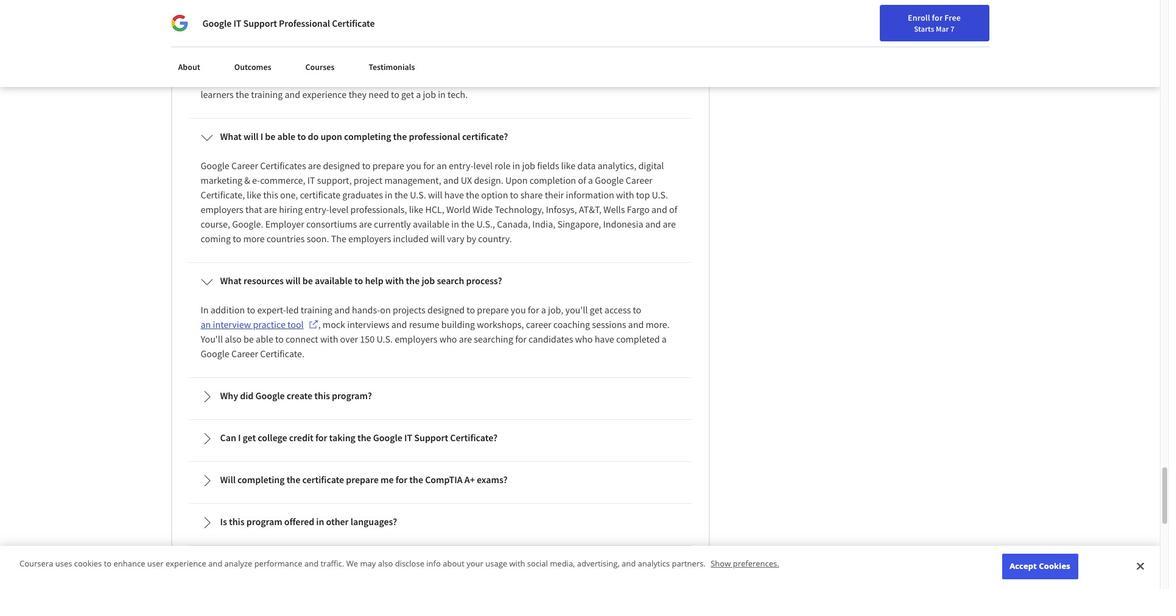 Task type: vqa. For each thing, say whether or not it's contained in the screenshot.
MAIN CONTENT
no



Task type: describe. For each thing, give the bounding box(es) containing it.
https://www.comptia.org/training/resources/exam objectives image
[[620, 534, 630, 543]]

have inside , mock interviews and resume building workshops, career coaching sessions and more. you'll also be able to connect with over 150 u.s. employers who are searching for candidates who have completed a google career certificate.
[[595, 333, 614, 345]]

hiring
[[279, 204, 303, 216]]

a right has at the top of page
[[446, 59, 451, 71]]

what for what will i be able to do upon completing the professional certificate?
[[220, 130, 242, 143]]

find
[[822, 14, 838, 25]]

for inside google career certificates are designed to prepare you for an entry-level role in job fields like data analytics, digital marketing & e-commerce, it support, project management, and ux design. upon completion of a google career certificate, like this one, certificate graduates in the u.s. will have the option to share their information with top u.s. employers that are hiring entry-level professionals, like hcl, world wide technology, infosys, at&t, wells fargo and of course, google. employer consortiums are currently available in the u.s., canada, india, singapore, indonesia and are coming to more countries soon. the employers included will vary by country.
[[423, 160, 435, 172]]

interview
[[213, 319, 251, 331]]

0 horizontal spatial employers
[[201, 204, 243, 216]]

be inside , mock interviews and resume building workshops, career coaching sessions and more. you'll also be able to connect with over 150 u.s. employers who are searching for candidates who have completed a google career certificate.
[[244, 333, 254, 345]]

can
[[220, 432, 236, 444]]

be for i
[[265, 130, 275, 143]]

certificate,
[[201, 189, 245, 201]]

accept cookies
[[1010, 561, 1070, 572]]

google inside , mock interviews and resume building workshops, career coaching sessions and more. you'll also be able to connect with over 150 u.s. employers who are searching for candidates who have completed a google career certificate.
[[201, 348, 229, 360]]

not
[[287, 74, 301, 86]]

learners
[[201, 88, 234, 101]]

and up the completed
[[628, 319, 644, 331]]

did
[[240, 390, 253, 402]]

why did google create this program?
[[220, 390, 372, 402]]

to inside , mock interviews and resume building workshops, career coaching sessions and more. you'll also be able to connect with over 150 u.s. employers who are searching for candidates who have completed a google career certificate.
[[275, 333, 284, 345]]

with inside dropdown button
[[385, 275, 404, 287]]

courses link
[[298, 55, 342, 80]]

1 vertical spatial entry-
[[305, 204, 329, 216]]

in inside nearly every company whose employees use computers has a need for it support professionals. the majority of it support positions do not require a college degree, but they do require prior experience. this certificate will give learners the training and experience they need to get a job in tech.
[[438, 88, 446, 101]]

workshops,
[[477, 319, 524, 331]]

sessions
[[592, 319, 626, 331]]

show
[[711, 559, 731, 570]]

singapore,
[[557, 218, 601, 230]]

0 horizontal spatial support
[[243, 17, 277, 29]]

commerce,
[[260, 174, 305, 186]]

will up the hcl,
[[428, 189, 442, 201]]

whose
[[293, 59, 319, 71]]

and left the traffic.
[[304, 559, 319, 570]]

tech.
[[448, 88, 468, 101]]

0 horizontal spatial do
[[274, 74, 285, 86]]

cookies
[[74, 559, 102, 570]]

1 vertical spatial need
[[369, 88, 389, 101]]

for inside dropdown button
[[396, 474, 408, 486]]

in right role
[[513, 160, 520, 172]]

it up every
[[233, 17, 241, 29]]

are inside , mock interviews and resume building workshops, career coaching sessions and more. you'll also be able to connect with over 150 u.s. employers who are searching for candidates who have completed a google career certificate.
[[459, 333, 472, 345]]

1 vertical spatial they
[[349, 88, 367, 101]]

training inside nearly every company whose employees use computers has a need for it support professionals. the majority of it support positions do not require a college degree, but they do require prior experience. this certificate will give learners the training and experience they need to get a job in tech.
[[251, 88, 283, 101]]

testimonials
[[369, 62, 415, 72]]

professionals,
[[350, 204, 407, 216]]

certificate
[[332, 17, 375, 29]]

the left professional
[[393, 130, 407, 143]]

but
[[404, 74, 418, 86]]

cookies
[[1039, 561, 1070, 572]]

able inside what will i be able to do upon completing the professional certificate? dropdown button
[[277, 130, 295, 143]]

new
[[857, 14, 873, 25]]

, mock interviews and resume building workshops, career coaching sessions and more. you'll also be able to connect with over 150 u.s. employers who are searching for candidates who have completed a google career certificate.
[[201, 319, 672, 360]]

will inside dropdown button
[[244, 130, 259, 143]]

2 horizontal spatial do
[[440, 74, 450, 86]]

country.
[[478, 233, 512, 245]]

it up prior
[[488, 59, 496, 71]]

1 vertical spatial training
[[301, 304, 332, 316]]

hcl,
[[425, 204, 444, 216]]

info
[[426, 559, 441, 570]]

help center image
[[1128, 558, 1143, 572]]

other
[[326, 516, 349, 528]]

professionals.
[[533, 59, 590, 71]]

coming
[[201, 233, 231, 245]]

currently
[[374, 218, 411, 230]]

and left analytics
[[622, 559, 636, 570]]

2 list item from the top
[[189, 588, 692, 589]]

1 horizontal spatial your
[[839, 14, 856, 25]]

searching
[[474, 333, 513, 345]]

fields
[[537, 160, 559, 172]]

google right google icon at the top of page
[[202, 17, 232, 29]]

1 horizontal spatial u.s.
[[410, 189, 426, 201]]

0 horizontal spatial of
[[578, 174, 586, 186]]

1 vertical spatial employers
[[348, 233, 391, 245]]

google it support professional certificate
[[202, 17, 375, 29]]

to inside dropdown button
[[297, 130, 306, 143]]

give
[[632, 74, 649, 86]]

design.
[[474, 174, 503, 186]]

information
[[566, 189, 614, 201]]

prior
[[484, 74, 504, 86]]

to right access
[[633, 304, 641, 316]]

is this program offered in other languages?
[[220, 516, 397, 528]]

with inside privacy alert dialog
[[509, 559, 525, 570]]

7
[[951, 24, 955, 33]]

1 vertical spatial get
[[590, 304, 603, 316]]

credit
[[289, 432, 313, 444]]

outcomes
[[234, 62, 271, 72]]

use
[[368, 59, 382, 71]]

the up offered
[[287, 474, 300, 486]]

certificate inside nearly every company whose employees use computers has a need for it support professionals. the majority of it support positions do not require a college degree, but they do require prior experience. this certificate will give learners the training and experience they need to get a job in tech.
[[573, 74, 614, 86]]

accept
[[1010, 561, 1037, 572]]

and left analyze
[[208, 559, 222, 570]]

starts
[[914, 24, 934, 33]]

what resources will be available to help with the job search process? button
[[191, 265, 690, 298]]

option
[[481, 189, 508, 201]]

soon.
[[307, 233, 329, 245]]

this inside dropdown button
[[229, 516, 245, 528]]

company
[[253, 59, 291, 71]]

to up building
[[467, 304, 475, 316]]

will left vary
[[431, 233, 445, 245]]

canada,
[[497, 218, 531, 230]]

an interview practice tool link
[[201, 317, 318, 332]]

process?
[[466, 275, 502, 287]]

with inside , mock interviews and resume building workshops, career coaching sessions and more. you'll also be able to connect with over 150 u.s. employers who are searching for candidates who have completed a google career certificate.
[[320, 333, 338, 345]]

to left more at the top of page
[[233, 233, 241, 245]]

1 vertical spatial prepare
[[477, 304, 509, 316]]

prepare inside dropdown button
[[346, 474, 379, 486]]

and up mock
[[334, 304, 350, 316]]

resume
[[409, 319, 439, 331]]

designed inside google career certificates are designed to prepare you for an entry-level role in job fields like data analytics, digital marketing & e-commerce, it support, project management, and ux design. upon completion of a google career certificate, like this one, certificate graduates in the u.s. will have the option to share their information with top u.s. employers that are hiring entry-level professionals, like hcl, world wide technology, infosys, at&t, wells fargo and of course, google. employer consortiums are currently available in the u.s., canada, india, singapore, indonesia and are coming to more countries soon. the employers included will vary by country.
[[323, 160, 360, 172]]

,
[[318, 319, 321, 331]]

https://www.comptia.org/certifications/a image
[[254, 519, 264, 529]]

will completing the certificate prepare me for the comptia a+ exams?
[[220, 474, 508, 486]]

interviews
[[347, 319, 389, 331]]

it inside dropdown button
[[404, 432, 412, 444]]

social
[[527, 559, 548, 570]]

2 horizontal spatial like
[[561, 160, 576, 172]]

2 require from the left
[[452, 74, 482, 86]]

1 horizontal spatial you
[[511, 304, 526, 316]]

also inside , mock interviews and resume building workshops, career coaching sessions and more. you'll also be able to connect with over 150 u.s. employers who are searching for candidates who have completed a google career certificate.
[[225, 333, 242, 345]]

graduates
[[342, 189, 383, 201]]

exams?
[[477, 474, 508, 486]]

performance
[[254, 559, 302, 570]]

completing inside dropdown button
[[344, 130, 391, 143]]

find your new career link
[[816, 12, 905, 27]]

can i get college credit for taking the google it support certificate?
[[220, 432, 498, 444]]

the up by
[[461, 218, 475, 230]]

get inside nearly every company whose employees use computers has a need for it support professionals. the majority of it support positions do not require a college degree, but they do require prior experience. this certificate will give learners the training and experience they need to get a job in tech.
[[401, 88, 414, 101]]

connect
[[286, 333, 318, 345]]

about
[[443, 559, 465, 570]]

the up projects
[[406, 275, 420, 287]]

available inside dropdown button
[[315, 275, 353, 287]]

for up 'career'
[[528, 304, 539, 316]]

1 require from the left
[[303, 74, 332, 86]]

offered
[[284, 516, 314, 528]]

do inside dropdown button
[[308, 130, 319, 143]]

1 horizontal spatial they
[[420, 74, 438, 86]]

languages?
[[351, 516, 397, 528]]

experience.
[[505, 74, 552, 86]]

0 vertical spatial level
[[474, 160, 493, 172]]

are down professionals,
[[359, 218, 372, 230]]

the down ux
[[466, 189, 479, 201]]

tool
[[287, 319, 304, 331]]

your inside privacy alert dialog
[[467, 559, 483, 570]]

media,
[[550, 559, 575, 570]]

2 who from the left
[[575, 333, 593, 345]]

this inside dropdown button
[[314, 390, 330, 402]]

completing inside dropdown button
[[238, 474, 285, 486]]

it right majority
[[655, 59, 663, 71]]

practice
[[253, 319, 286, 331]]

in up professionals,
[[385, 189, 393, 201]]

certificate inside dropdown button
[[302, 474, 344, 486]]

consortiums
[[306, 218, 357, 230]]

testimonials link
[[361, 55, 422, 80]]

building
[[441, 319, 475, 331]]

upon
[[321, 130, 342, 143]]

in inside dropdown button
[[316, 516, 324, 528]]

in
[[201, 304, 209, 316]]

certificate?
[[462, 130, 508, 143]]

will inside dropdown button
[[286, 275, 301, 287]]

the down management,
[[395, 189, 408, 201]]

free
[[945, 12, 961, 23]]

completion
[[530, 174, 576, 186]]

program
[[246, 516, 282, 528]]

1 horizontal spatial i
[[260, 130, 263, 143]]

1 list item from the top
[[189, 0, 692, 18]]

career
[[526, 319, 552, 331]]

partners.
[[672, 559, 706, 570]]

google up me
[[373, 432, 402, 444]]

enroll for free starts mar 7
[[908, 12, 961, 33]]

experience inside privacy alert dialog
[[166, 559, 206, 570]]



Task type: locate. For each thing, give the bounding box(es) containing it.
to up an interview practice tool
[[247, 304, 255, 316]]

0 vertical spatial your
[[839, 14, 856, 25]]

more.
[[646, 319, 670, 331]]

job inside google career certificates are designed to prepare you for an entry-level role in job fields like data analytics, digital marketing & e-commerce, it support, project management, and ux design. upon completion of a google career certificate, like this one, certificate graduates in the u.s. will have the option to share their information with top u.s. employers that are hiring entry-level professionals, like hcl, world wide technology, infosys, at&t, wells fargo and of course, google. employer consortiums are currently available in the u.s., canada, india, singapore, indonesia and are coming to more countries soon. the employers included will vary by country.
[[522, 160, 535, 172]]

1 vertical spatial this
[[314, 390, 330, 402]]

career right the new in the right top of the page
[[875, 14, 898, 25]]

will inside nearly every company whose employees use computers has a need for it support professionals. the majority of it support positions do not require a college degree, but they do require prior experience. this certificate will give learners the training and experience they need to get a job in tech.
[[616, 74, 630, 86]]

0 vertical spatial job
[[423, 88, 436, 101]]

1 horizontal spatial be
[[265, 130, 275, 143]]

1 horizontal spatial also
[[378, 559, 393, 570]]

analyze
[[224, 559, 252, 570]]

certificate?
[[450, 432, 498, 444]]

to inside privacy alert dialog
[[104, 559, 112, 570]]

require up tech.
[[452, 74, 482, 86]]

to inside dropdown button
[[354, 275, 363, 287]]

usage
[[486, 559, 507, 570]]

to up project
[[362, 160, 371, 172]]

1 vertical spatial of
[[578, 174, 586, 186]]

also right "may"
[[378, 559, 393, 570]]

entry- up ux
[[449, 160, 474, 172]]

1 vertical spatial support
[[498, 59, 531, 71]]

job inside nearly every company whose employees use computers has a need for it support professionals. the majority of it support positions do not require a college degree, but they do require prior experience. this certificate will give learners the training and experience they need to get a job in tech.
[[423, 88, 436, 101]]

be inside dropdown button
[[303, 275, 313, 287]]

a
[[446, 59, 451, 71], [334, 74, 339, 86], [416, 88, 421, 101], [588, 174, 593, 186], [541, 304, 546, 316], [662, 333, 667, 345]]

college inside nearly every company whose employees use computers has a need for it support professionals. the majority of it support positions do not require a college degree, but they do require prior experience. this certificate will give learners the training and experience they need to get a job in tech.
[[341, 74, 370, 86]]

0 vertical spatial get
[[401, 88, 414, 101]]

with left 'social'
[[509, 559, 525, 570]]

are right indonesia
[[663, 218, 676, 230]]

2 vertical spatial be
[[244, 333, 254, 345]]

of right fargo
[[669, 204, 677, 216]]

at&t,
[[579, 204, 602, 216]]

is
[[220, 516, 227, 528]]

are
[[308, 160, 321, 172], [264, 204, 277, 216], [359, 218, 372, 230], [663, 218, 676, 230], [459, 333, 472, 345]]

are right 'that'
[[264, 204, 277, 216]]

analytics
[[638, 559, 670, 570]]

employers inside , mock interviews and resume building workshops, career coaching sessions and more. you'll also be able to connect with over 150 u.s. employers who are searching for candidates who have completed a google career certificate.
[[395, 333, 438, 345]]

2 vertical spatial get
[[243, 432, 256, 444]]

experience
[[302, 88, 347, 101], [166, 559, 206, 570]]

u.s. inside , mock interviews and resume building workshops, career coaching sessions and more. you'll also be able to connect with over 150 u.s. employers who are searching for candidates who have completed a google career certificate.
[[377, 333, 393, 345]]

a down employees in the left top of the page
[[334, 74, 339, 86]]

their
[[545, 189, 564, 201]]

opens in a new tab image
[[309, 320, 318, 330]]

you up management,
[[406, 160, 421, 172]]

wide
[[473, 204, 493, 216]]

available inside google career certificates are designed to prepare you for an entry-level role in job fields like data analytics, digital marketing & e-commerce, it support, project management, and ux design. upon completion of a google career certificate, like this one, certificate graduates in the u.s. will have the option to share their information with top u.s. employers that are hiring entry-level professionals, like hcl, world wide technology, infosys, at&t, wells fargo and of course, google. employer consortiums are currently available in the u.s., canada, india, singapore, indonesia and are coming to more countries soon. the employers included will vary by country.
[[413, 218, 449, 230]]

be inside dropdown button
[[265, 130, 275, 143]]

of
[[645, 59, 653, 71], [578, 174, 586, 186], [669, 204, 677, 216]]

0 vertical spatial an
[[437, 160, 447, 172]]

1 horizontal spatial training
[[301, 304, 332, 316]]

2 vertical spatial support
[[414, 432, 448, 444]]

you
[[406, 160, 421, 172], [511, 304, 526, 316]]

college left credit
[[258, 432, 287, 444]]

career down an interview practice tool
[[231, 348, 258, 360]]

prepare
[[373, 160, 404, 172], [477, 304, 509, 316], [346, 474, 379, 486]]

job,
[[548, 304, 563, 316]]

u.s. right top
[[652, 189, 668, 201]]

of up give
[[645, 59, 653, 71]]

a down 'more.'
[[662, 333, 667, 345]]

opens in a new tab image
[[234, 545, 243, 555]]

majority
[[609, 59, 643, 71]]

i right "can"
[[238, 432, 241, 444]]

to left help
[[354, 275, 363, 287]]

it down why did google create this program? dropdown button at the bottom
[[404, 432, 412, 444]]

job up upon
[[522, 160, 535, 172]]

0 vertical spatial like
[[561, 160, 576, 172]]

get inside dropdown button
[[243, 432, 256, 444]]

1 vertical spatial list item
[[189, 588, 692, 589]]

0 vertical spatial certificate
[[573, 74, 614, 86]]

0 horizontal spatial an
[[201, 319, 211, 331]]

world
[[446, 204, 471, 216]]

support
[[243, 17, 277, 29], [498, 59, 531, 71], [414, 432, 448, 444]]

None search field
[[174, 8, 466, 32]]

0 vertical spatial designed
[[323, 160, 360, 172]]

employers down the currently
[[348, 233, 391, 245]]

can i get college credit for taking the google it support certificate? button
[[191, 422, 690, 455]]

will up &
[[244, 130, 259, 143]]

employers down certificate, at the top left of the page
[[201, 204, 243, 216]]

entry-
[[449, 160, 474, 172], [305, 204, 329, 216]]

2 horizontal spatial be
[[303, 275, 313, 287]]

designed up support,
[[323, 160, 360, 172]]

be for will
[[303, 275, 313, 287]]

you up "workshops,"
[[511, 304, 526, 316]]

entry- up consortiums
[[305, 204, 329, 216]]

1 horizontal spatial available
[[413, 218, 449, 230]]

hands-
[[352, 304, 380, 316]]

0 vertical spatial training
[[251, 88, 283, 101]]

completed
[[616, 333, 660, 345]]

what down learners
[[220, 130, 242, 143]]

1 vertical spatial your
[[467, 559, 483, 570]]

the inside nearly every company whose employees use computers has a need for it support professionals. the majority of it support positions do not require a college degree, but they do require prior experience. this certificate will give learners the training and experience they need to get a job in tech.
[[592, 59, 607, 71]]

for inside enroll for free starts mar 7
[[932, 12, 943, 23]]

this inside google career certificates are designed to prepare you for an entry-level role in job fields like data analytics, digital marketing & e-commerce, it support, project management, and ux design. upon completion of a google career certificate, like this one, certificate graduates in the u.s. will have the option to share their information with top u.s. employers that are hiring entry-level professionals, like hcl, world wide technology, infosys, at&t, wells fargo and of course, google. employer consortiums are currently available in the u.s., canada, india, singapore, indonesia and are coming to more countries soon. the employers included will vary by country.
[[263, 189, 278, 201]]

data
[[578, 160, 596, 172]]

and left ux
[[443, 174, 459, 186]]

2 horizontal spatial employers
[[395, 333, 438, 345]]

coursera
[[19, 559, 53, 570]]

i
[[260, 130, 263, 143], [238, 432, 241, 444]]

in up vary
[[451, 218, 459, 230]]

1 vertical spatial job
[[522, 160, 535, 172]]

the
[[236, 88, 249, 101], [393, 130, 407, 143], [395, 189, 408, 201], [466, 189, 479, 201], [461, 218, 475, 230], [406, 275, 420, 287], [357, 432, 371, 444], [287, 474, 300, 486], [409, 474, 423, 486]]

1 what from the top
[[220, 130, 242, 143]]

countries
[[267, 233, 305, 245]]

traffic.
[[321, 559, 344, 570]]

disclose
[[395, 559, 424, 570]]

1 horizontal spatial have
[[595, 333, 614, 345]]

2 vertical spatial this
[[229, 516, 245, 528]]

1 vertical spatial college
[[258, 432, 287, 444]]

get down but
[[401, 88, 414, 101]]

share
[[520, 189, 543, 201]]

are up support,
[[308, 160, 321, 172]]

employers down the "resume" on the left of the page
[[395, 333, 438, 345]]

career inside find your new career link
[[875, 14, 898, 25]]

0 vertical spatial need
[[453, 59, 473, 71]]

degree,
[[371, 74, 402, 86]]

for up management,
[[423, 160, 435, 172]]

1 horizontal spatial experience
[[302, 88, 347, 101]]

0 vertical spatial the
[[592, 59, 607, 71]]

0 vertical spatial you
[[406, 160, 421, 172]]

google image
[[171, 15, 188, 32]]

1 vertical spatial what
[[220, 275, 242, 287]]

experience right user
[[166, 559, 206, 570]]

1 vertical spatial designed
[[427, 304, 465, 316]]

0 vertical spatial prepare
[[373, 160, 404, 172]]

like up 'that'
[[247, 189, 261, 201]]

and down not at the left top
[[285, 88, 300, 101]]

support down why did google create this program? dropdown button at the bottom
[[414, 432, 448, 444]]

u.s.
[[410, 189, 426, 201], [652, 189, 668, 201], [377, 333, 393, 345]]

0 horizontal spatial this
[[229, 516, 245, 528]]

2 vertical spatial employers
[[395, 333, 438, 345]]

wells
[[603, 204, 625, 216]]

india,
[[532, 218, 555, 230]]

1 vertical spatial i
[[238, 432, 241, 444]]

your right find
[[839, 14, 856, 25]]

career inside , mock interviews and resume building workshops, career coaching sessions and more. you'll also be able to connect with over 150 u.s. employers who are searching for candidates who have completed a google career certificate.
[[231, 348, 258, 360]]

me
[[381, 474, 394, 486]]

1 horizontal spatial need
[[453, 59, 473, 71]]

0 horizontal spatial you
[[406, 160, 421, 172]]

1 horizontal spatial like
[[409, 204, 423, 216]]

to down degree,
[[391, 88, 399, 101]]

available left help
[[315, 275, 353, 287]]

support up company
[[243, 17, 277, 29]]

a up information
[[588, 174, 593, 186]]

0 vertical spatial what
[[220, 130, 242, 143]]

google career certificates are designed to prepare you for an entry-level role in job fields like data analytics, digital marketing & e-commerce, it support, project management, and ux design. upon completion of a google career certificate, like this one, certificate graduates in the u.s. will have the option to share their information with top u.s. employers that are hiring entry-level professionals, like hcl, world wide technology, infosys, at&t, wells fargo and of course, google. employer consortiums are currently available in the u.s., canada, india, singapore, indonesia and are coming to more countries soon. the employers included will vary by country.
[[201, 160, 679, 245]]

and right fargo
[[652, 204, 667, 216]]

0 horizontal spatial completing
[[238, 474, 285, 486]]

this
[[263, 189, 278, 201], [314, 390, 330, 402], [229, 516, 245, 528]]

1 vertical spatial experience
[[166, 559, 206, 570]]

1 horizontal spatial college
[[341, 74, 370, 86]]

1 horizontal spatial of
[[645, 59, 653, 71]]

u.s. down management,
[[410, 189, 426, 201]]

google down 'analytics,'
[[595, 174, 624, 186]]

english button
[[905, 0, 978, 40]]

to down upon
[[510, 189, 518, 201]]

0 vertical spatial also
[[225, 333, 242, 345]]

to up certificate.
[[275, 333, 284, 345]]

0 horizontal spatial who
[[439, 333, 457, 345]]

an down what will i be able to do upon completing the professional certificate? dropdown button
[[437, 160, 447, 172]]

1 horizontal spatial level
[[474, 160, 493, 172]]

level up consortiums
[[329, 204, 349, 216]]

accept cookies button
[[1002, 554, 1078, 580]]

why did google create this program? button
[[191, 380, 690, 413]]

do down has at the top of page
[[440, 74, 450, 86]]

of inside nearly every company whose employees use computers has a need for it support professionals. the majority of it support positions do not require a college degree, but they do require prior experience. this certificate will give learners the training and experience they need to get a job in tech.
[[645, 59, 653, 71]]

be down an interview practice tool
[[244, 333, 254, 345]]

for inside dropdown button
[[315, 432, 327, 444]]

college inside dropdown button
[[258, 432, 287, 444]]

have up world
[[444, 189, 464, 201]]

1 horizontal spatial designed
[[427, 304, 465, 316]]

0 horizontal spatial i
[[238, 432, 241, 444]]

management,
[[384, 174, 441, 186]]

the right taking
[[357, 432, 371, 444]]

1 vertical spatial also
[[378, 559, 393, 570]]

0 vertical spatial experience
[[302, 88, 347, 101]]

0 horizontal spatial experience
[[166, 559, 206, 570]]

it inside google career certificates are designed to prepare you for an entry-level role in job fields like data analytics, digital marketing & e-commerce, it support, project management, and ux design. upon completion of a google career certificate, like this one, certificate graduates in the u.s. will have the option to share their information with top u.s. employers that are hiring entry-level professionals, like hcl, world wide technology, infosys, at&t, wells fargo and of course, google. employer consortiums are currently available in the u.s., canada, india, singapore, indonesia and are coming to more countries soon. the employers included will vary by country.
[[307, 174, 315, 186]]

0 horizontal spatial get
[[243, 432, 256, 444]]

0 horizontal spatial like
[[247, 189, 261, 201]]

have down sessions
[[595, 333, 614, 345]]

1 horizontal spatial able
[[277, 130, 295, 143]]

with
[[616, 189, 634, 201], [385, 275, 404, 287], [320, 333, 338, 345], [509, 559, 525, 570]]

2 vertical spatial prepare
[[346, 474, 379, 486]]

privacy alert dialog
[[0, 546, 1160, 589]]

an inside google career certificates are designed to prepare you for an entry-level role in job fields like data analytics, digital marketing & e-commerce, it support, project management, and ux design. upon completion of a google career certificate, like this one, certificate graduates in the u.s. will have the option to share their information with top u.s. employers that are hiring entry-level professionals, like hcl, world wide technology, infosys, at&t, wells fargo and of course, google. employer consortiums are currently available in the u.s., canada, india, singapore, indonesia and are coming to more countries soon. the employers included will vary by country.
[[437, 160, 447, 172]]

0 horizontal spatial designed
[[323, 160, 360, 172]]

0 horizontal spatial have
[[444, 189, 464, 201]]

digital
[[638, 160, 664, 172]]

an down in
[[201, 319, 211, 331]]

e-
[[252, 174, 260, 186]]

mock
[[323, 319, 345, 331]]

for up the 'mar'
[[932, 12, 943, 23]]

&
[[244, 174, 250, 186]]

you inside google career certificates are designed to prepare you for an entry-level role in job fields like data analytics, digital marketing & e-commerce, it support, project management, and ux design. upon completion of a google career certificate, like this one, certificate graduates in the u.s. will have the option to share their information with top u.s. employers that are hiring entry-level professionals, like hcl, world wide technology, infosys, at&t, wells fargo and of course, google. employer consortiums are currently available in the u.s., canada, india, singapore, indonesia and are coming to more countries soon. the employers included will vary by country.
[[406, 160, 421, 172]]

able up certificates
[[277, 130, 295, 143]]

experience inside nearly every company whose employees use computers has a need for it support professionals. the majority of it support positions do not require a college degree, but they do require prior experience. this certificate will give learners the training and experience they need to get a job in tech.
[[302, 88, 347, 101]]

able inside , mock interviews and resume building workshops, career coaching sessions and more. you'll also be able to connect with over 150 u.s. employers who are searching for candidates who have completed a google career certificate.
[[256, 333, 273, 345]]

certificate inside google career certificates are designed to prepare you for an entry-level role in job fields like data analytics, digital marketing & e-commerce, it support, project management, and ux design. upon completion of a google career certificate, like this one, certificate graduates in the u.s. will have the option to share their information with top u.s. employers that are hiring entry-level professionals, like hcl, world wide technology, infosys, at&t, wells fargo and of course, google. employer consortiums are currently available in the u.s., canada, india, singapore, indonesia and are coming to more countries soon. the employers included will vary by country.
[[300, 189, 340, 201]]

fargo
[[627, 204, 650, 216]]

the inside google career certificates are designed to prepare you for an entry-level role in job fields like data analytics, digital marketing & e-commerce, it support, project management, and ux design. upon completion of a google career certificate, like this one, certificate graduates in the u.s. will have the option to share their information with top u.s. employers that are hiring entry-level professionals, like hcl, world wide technology, infosys, at&t, wells fargo and of course, google. employer consortiums are currently available in the u.s., canada, india, singapore, indonesia and are coming to more countries soon. the employers included will vary by country.
[[331, 233, 346, 245]]

course,
[[201, 218, 230, 230]]

1 horizontal spatial employers
[[348, 233, 391, 245]]

1 vertical spatial able
[[256, 333, 273, 345]]

career up &
[[231, 160, 258, 172]]

taking
[[329, 432, 356, 444]]

and down fargo
[[645, 218, 661, 230]]

google up 'marketing' on the top left of page
[[201, 160, 229, 172]]

designed up building
[[427, 304, 465, 316]]

the left comptia at the left bottom of the page
[[409, 474, 423, 486]]

and inside nearly every company whose employees use computers has a need for it support professionals. the majority of it support positions do not require a college degree, but they do require prior experience. this certificate will give learners the training and experience they need to get a job in tech.
[[285, 88, 300, 101]]

support inside nearly every company whose employees use computers has a need for it support professionals. the majority of it support positions do not require a college degree, but they do require prior experience. this certificate will give learners the training and experience they need to get a job in tech.
[[498, 59, 531, 71]]

included
[[393, 233, 429, 245]]

1 vertical spatial certificate
[[300, 189, 340, 201]]

a inside google career certificates are designed to prepare you for an entry-level role in job fields like data analytics, digital marketing & e-commerce, it support, project management, and ux design. upon completion of a google career certificate, like this one, certificate graduates in the u.s. will have the option to share their information with top u.s. employers that are hiring entry-level professionals, like hcl, world wide technology, infosys, at&t, wells fargo and of course, google. employer consortiums are currently available in the u.s., canada, india, singapore, indonesia and are coming to more countries soon. the employers included will vary by country.
[[588, 174, 593, 186]]

1 horizontal spatial do
[[308, 130, 319, 143]]

designed
[[323, 160, 360, 172], [427, 304, 465, 316]]

training down positions
[[251, 88, 283, 101]]

marketing
[[201, 174, 242, 186]]

of down data
[[578, 174, 586, 186]]

2 horizontal spatial u.s.
[[652, 189, 668, 201]]

an interview practice tool
[[201, 319, 304, 331]]

0 horizontal spatial require
[[303, 74, 332, 86]]

project
[[354, 174, 383, 186]]

get right "can"
[[243, 432, 256, 444]]

1 horizontal spatial entry-
[[449, 160, 474, 172]]

with inside google career certificates are designed to prepare you for an entry-level role in job fields like data analytics, digital marketing & e-commerce, it support, project management, and ux design. upon completion of a google career certificate, like this one, certificate graduates in the u.s. will have the option to share their information with top u.s. employers that are hiring entry-level professionals, like hcl, world wide technology, infosys, at&t, wells fargo and of course, google. employer consortiums are currently available in the u.s., canada, india, singapore, indonesia and are coming to more countries soon. the employers included will vary by country.
[[616, 189, 634, 201]]

need
[[453, 59, 473, 71], [369, 88, 389, 101]]

be
[[265, 130, 275, 143], [303, 275, 313, 287], [244, 333, 254, 345]]

2 vertical spatial of
[[669, 204, 677, 216]]

available down the hcl,
[[413, 218, 449, 230]]

1 horizontal spatial require
[[452, 74, 482, 86]]

0 vertical spatial support
[[243, 17, 277, 29]]

to
[[391, 88, 399, 101], [297, 130, 306, 143], [362, 160, 371, 172], [510, 189, 518, 201], [233, 233, 241, 245], [354, 275, 363, 287], [247, 304, 255, 316], [467, 304, 475, 316], [633, 304, 641, 316], [275, 333, 284, 345], [104, 559, 112, 570]]

more
[[243, 233, 265, 245]]

do left not at the left top
[[274, 74, 285, 86]]

support inside dropdown button
[[414, 432, 448, 444]]

like left data
[[561, 160, 576, 172]]

career up top
[[626, 174, 653, 186]]

this right create at the bottom of page
[[314, 390, 330, 402]]

list item
[[189, 0, 692, 18], [189, 588, 692, 589]]

like left the hcl,
[[409, 204, 423, 216]]

on
[[380, 304, 391, 316]]

led
[[286, 304, 299, 316]]

your right 'about' at the bottom left of page
[[467, 559, 483, 570]]

1 vertical spatial level
[[329, 204, 349, 216]]

1 horizontal spatial get
[[401, 88, 414, 101]]

2 vertical spatial job
[[422, 275, 435, 287]]

1 horizontal spatial support
[[414, 432, 448, 444]]

0 vertical spatial completing
[[344, 130, 391, 143]]

also
[[225, 333, 242, 345], [378, 559, 393, 570]]

support
[[201, 74, 233, 86]]

0 horizontal spatial entry-
[[305, 204, 329, 216]]

2 vertical spatial like
[[409, 204, 423, 216]]

a inside , mock interviews and resume building workshops, career coaching sessions and more. you'll also be able to connect with over 150 u.s. employers who are searching for candidates who have completed a google career certificate.
[[662, 333, 667, 345]]

2 horizontal spatial get
[[590, 304, 603, 316]]

in addition to expert-led training and hands-on projects designed to prepare you for a job, you'll get access to
[[201, 304, 643, 316]]

ux
[[461, 174, 472, 186]]

google right did
[[255, 390, 285, 402]]

do left upon
[[308, 130, 319, 143]]

preferences.
[[733, 559, 779, 570]]

over
[[340, 333, 358, 345]]

what for what resources will be available to help with the job search process?
[[220, 275, 242, 287]]

job inside dropdown button
[[422, 275, 435, 287]]

professional
[[409, 130, 460, 143]]

prepare inside google career certificates are designed to prepare you for an entry-level role in job fields like data analytics, digital marketing & e-commerce, it support, project management, and ux design. upon completion of a google career certificate, like this one, certificate graduates in the u.s. will have the option to share their information with top u.s. employers that are hiring entry-level professionals, like hcl, world wide technology, infosys, at&t, wells fargo and of course, google. employer consortiums are currently available in the u.s., canada, india, singapore, indonesia and are coming to more countries soon. the employers included will vary by country.
[[373, 160, 404, 172]]

they down employees in the left top of the page
[[349, 88, 367, 101]]

a left the job,
[[541, 304, 546, 316]]

certificate.
[[260, 348, 304, 360]]

what inside what will i be able to do upon completing the professional certificate? dropdown button
[[220, 130, 242, 143]]

prepare up "workshops,"
[[477, 304, 509, 316]]

advertising,
[[577, 559, 620, 570]]

u.s. right 150
[[377, 333, 393, 345]]

what inside what resources will be available to help with the job search process? dropdown button
[[220, 275, 242, 287]]

also inside privacy alert dialog
[[378, 559, 393, 570]]

this right is
[[229, 516, 245, 528]]

who down "coaching" on the bottom of the page
[[575, 333, 593, 345]]

completing
[[344, 130, 391, 143], [238, 474, 285, 486]]

list item up has at the top of page
[[189, 0, 692, 18]]

1 vertical spatial an
[[201, 319, 211, 331]]

for inside , mock interviews and resume building workshops, career coaching sessions and more. you'll also be able to connect with over 150 u.s. employers who are searching for candidates who have completed a google career certificate.
[[515, 333, 527, 345]]

also down interview
[[225, 333, 242, 345]]

0 horizontal spatial the
[[331, 233, 346, 245]]

1 vertical spatial you
[[511, 304, 526, 316]]

0 vertical spatial college
[[341, 74, 370, 86]]

do
[[274, 74, 285, 86], [440, 74, 450, 86], [308, 130, 319, 143]]

for inside nearly every company whose employees use computers has a need for it support professionals. the majority of it support positions do not require a college degree, but they do require prior experience. this certificate will give learners the training and experience they need to get a job in tech.
[[475, 59, 486, 71]]

have inside google career certificates are designed to prepare you for an entry-level role in job fields like data analytics, digital marketing & e-commerce, it support, project management, and ux design. upon completion of a google career certificate, like this one, certificate graduates in the u.s. will have the option to share their information with top u.s. employers that are hiring entry-level professionals, like hcl, world wide technology, infosys, at&t, wells fargo and of course, google. employer consortiums are currently available in the u.s., canada, india, singapore, indonesia and are coming to more countries soon. the employers included will vary by country.
[[444, 189, 464, 201]]

get up sessions
[[590, 304, 603, 316]]

0 vertical spatial entry-
[[449, 160, 474, 172]]

to inside nearly every company whose employees use computers has a need for it support professionals. the majority of it support positions do not require a college degree, but they do require prior experience. this certificate will give learners the training and experience they need to get a job in tech.
[[391, 88, 399, 101]]

0 horizontal spatial also
[[225, 333, 242, 345]]

1 who from the left
[[439, 333, 457, 345]]

it
[[233, 17, 241, 29], [488, 59, 496, 71], [655, 59, 663, 71], [307, 174, 315, 186], [404, 432, 412, 444]]

mar
[[936, 24, 949, 33]]

and down projects
[[391, 319, 407, 331]]

outcomes link
[[227, 55, 279, 80]]

the inside nearly every company whose employees use computers has a need for it support professionals. the majority of it support positions do not require a college degree, but they do require prior experience. this certificate will give learners the training and experience they need to get a job in tech.
[[236, 88, 249, 101]]

you'll
[[565, 304, 588, 316]]

every
[[229, 59, 251, 71]]

2 what from the top
[[220, 275, 242, 287]]

about
[[178, 62, 200, 72]]

employer
[[265, 218, 304, 230]]

0 horizontal spatial u.s.
[[377, 333, 393, 345]]

1 horizontal spatial who
[[575, 333, 593, 345]]

a down but
[[416, 88, 421, 101]]

0 horizontal spatial college
[[258, 432, 287, 444]]

an
[[437, 160, 447, 172], [201, 319, 211, 331]]

1 vertical spatial the
[[331, 233, 346, 245]]



